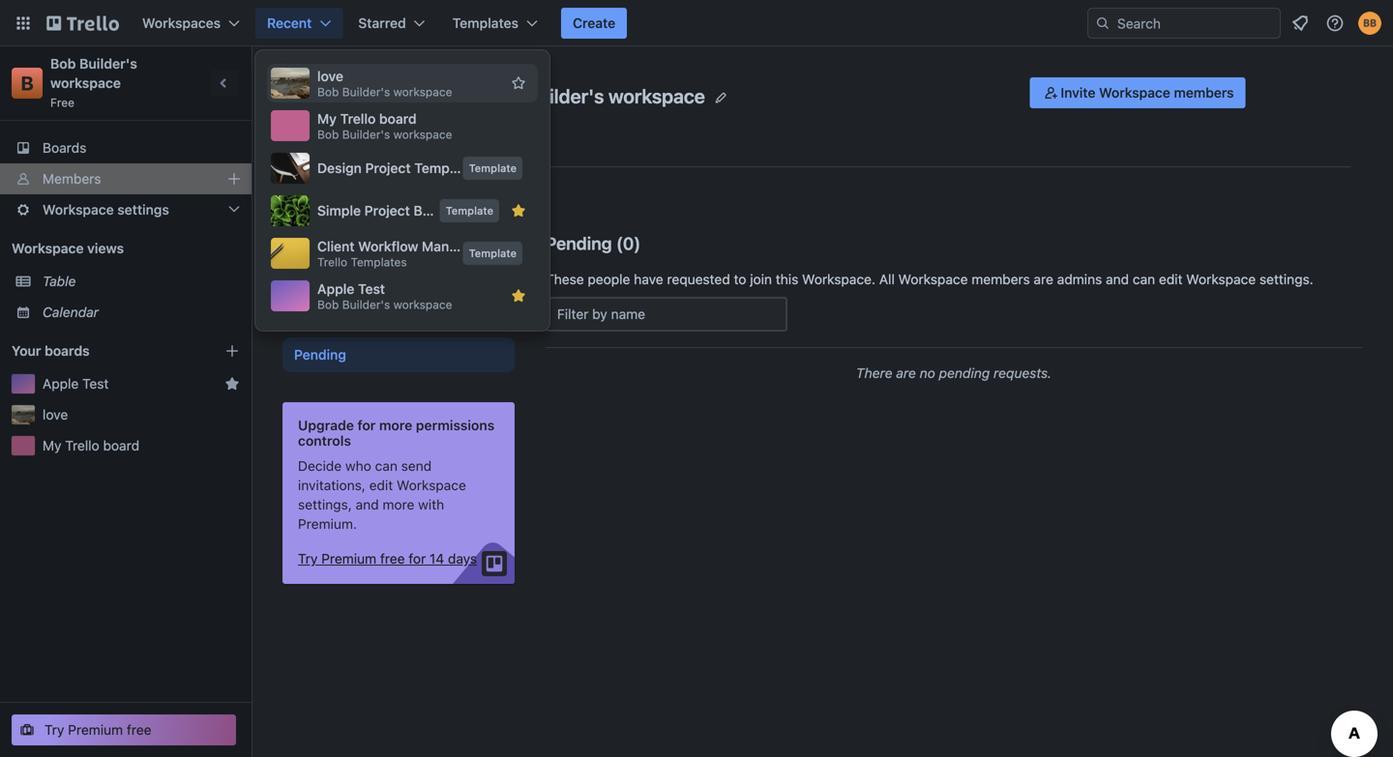 Task type: vqa. For each thing, say whether or not it's contained in the screenshot.
Learn more about Workspace views link in the top left of the page
no



Task type: describe. For each thing, give the bounding box(es) containing it.
love link
[[43, 405, 240, 425]]

search image
[[1095, 15, 1111, 31]]

simple
[[317, 203, 361, 219]]

apple for apple test bob builder's workspace
[[317, 281, 354, 297]]

upgrade
[[298, 417, 354, 433]]

board for my trello board
[[103, 438, 139, 454]]

people
[[588, 271, 630, 287]]

all
[[879, 271, 895, 287]]

and for admins
[[1106, 271, 1129, 287]]

bob inside bob builder's workspace free
[[50, 56, 76, 72]]

workspace members link
[[283, 260, 515, 295]]

there
[[856, 365, 893, 381]]

my trello board link
[[43, 436, 240, 456]]

no
[[920, 365, 935, 381]]

star icon image
[[511, 75, 526, 91]]

try premium free for 14 days button
[[298, 550, 477, 569]]

Filter by name text field
[[546, 297, 788, 332]]

table link
[[43, 272, 240, 291]]

create
[[573, 15, 615, 31]]

1 horizontal spatial can
[[1133, 271, 1155, 287]]

calendar link
[[43, 303, 240, 322]]

0 vertical spatial starred icon image
[[511, 203, 526, 219]]

send
[[401, 458, 432, 474]]

templates inside dropdown button
[[452, 15, 519, 31]]

recent button
[[255, 8, 343, 39]]

requests.
[[994, 365, 1052, 381]]

workspace settings
[[43, 202, 169, 218]]

my trello board
[[43, 438, 139, 454]]

days
[[448, 551, 477, 567]]

requested
[[667, 271, 730, 287]]

of
[[350, 238, 362, 252]]

decide
[[298, 458, 342, 474]]

for inside try premium free for 14 days "button"
[[409, 551, 426, 567]]

try for try premium free
[[45, 722, 64, 738]]

invite
[[1061, 85, 1096, 101]]

starred
[[358, 15, 406, 31]]

b button
[[418, 77, 476, 135]]

starred button
[[347, 8, 437, 39]]

recent
[[267, 15, 312, 31]]

your boards
[[12, 343, 90, 359]]

workspace inside my trello board bob builder's workspace
[[393, 128, 452, 141]]

b for b link
[[21, 72, 33, 94]]

premium for try premium free
[[68, 722, 123, 738]]

template inside design project template template
[[469, 162, 517, 175]]

workspace.
[[802, 271, 876, 287]]

workspace inside bob builder's workspace free
[[50, 75, 121, 91]]

workflow
[[358, 238, 418, 254]]

trello for my trello board bob builder's workspace
[[340, 111, 376, 127]]

your
[[12, 343, 41, 359]]

bob builder (bobbuilder40) image
[[1358, 12, 1382, 35]]

1 vertical spatial starred icon image
[[511, 288, 526, 304]]

to
[[734, 271, 746, 287]]

invite workspace members button
[[1030, 77, 1246, 108]]

table
[[43, 273, 76, 289]]

free
[[50, 96, 74, 109]]

(
[[616, 233, 623, 254]]

builder's inside the apple test bob builder's workspace
[[342, 298, 390, 311]]

workspace right all
[[898, 271, 968, 287]]

templates button
[[441, 8, 550, 39]]

template inside simple project board template
[[446, 205, 493, 217]]

try premium free for 14 days
[[298, 551, 477, 567]]

workspaces button
[[131, 8, 252, 39]]

pending link
[[283, 338, 515, 372]]

open information menu image
[[1325, 14, 1345, 33]]

add board image
[[224, 343, 240, 359]]

builder's inside my trello board bob builder's workspace
[[342, 128, 390, 141]]

pending inside 'link'
[[294, 347, 346, 363]]

members inside button
[[1174, 85, 1234, 101]]

workspace navigation collapse icon image
[[211, 70, 238, 97]]

1 vertical spatial are
[[896, 365, 916, 381]]

workspace up "workspace members" link
[[365, 238, 428, 252]]

pending
[[939, 365, 990, 381]]

0 vertical spatial boards
[[431, 238, 471, 252]]

sm image
[[1041, 83, 1061, 103]]

try premium free button
[[12, 715, 236, 746]]

1 vertical spatial more
[[383, 497, 414, 513]]

client
[[317, 238, 355, 254]]

board for my trello board bob builder's workspace
[[379, 111, 417, 127]]

guests link
[[283, 299, 515, 334]]

love for love bob builder's workspace
[[317, 68, 343, 84]]

0 vertical spatial more
[[379, 417, 412, 433]]

there are no pending requests.
[[856, 365, 1052, 381]]

views
[[87, 240, 124, 256]]

test for apple test
[[82, 376, 109, 392]]

invitations,
[[298, 477, 366, 493]]

apple test bob builder's workspace
[[317, 281, 452, 311]]

templates inside client workflow management trello templates
[[351, 255, 407, 269]]

with
[[418, 497, 444, 513]]

guests
[[294, 308, 339, 324]]

trello inside client workflow management trello templates
[[317, 255, 347, 269]]

apple for apple test
[[43, 376, 79, 392]]

0 horizontal spatial members
[[369, 269, 429, 285]]

design project template template
[[317, 160, 517, 176]]

0 vertical spatial members
[[43, 171, 101, 187]]

14
[[430, 551, 444, 567]]

and for settings,
[[356, 497, 379, 513]]

bob inside the apple test bob builder's workspace
[[317, 298, 339, 311]]

try premium free
[[45, 722, 151, 738]]

join
[[750, 271, 772, 287]]

my for my trello board
[[43, 438, 61, 454]]

boards
[[43, 140, 86, 156]]

( 0 )
[[616, 233, 641, 254]]

free for try premium free
[[127, 722, 151, 738]]

apple test link
[[43, 374, 217, 394]]



Task type: locate. For each thing, give the bounding box(es) containing it.
1 vertical spatial trello
[[317, 255, 347, 269]]

builder's inside love bob builder's workspace
[[342, 85, 390, 99]]

0 horizontal spatial and
[[356, 497, 379, 513]]

and down "who"
[[356, 497, 379, 513]]

design
[[317, 160, 362, 176]]

apple inside the apple test bob builder's workspace
[[317, 281, 354, 297]]

workspace left settings.
[[1186, 271, 1256, 287]]

templates down members of workspace boards
[[351, 255, 407, 269]]

my inside my trello board bob builder's workspace
[[317, 111, 337, 127]]

1 vertical spatial free
[[127, 722, 151, 738]]

members of workspace boards
[[294, 238, 471, 252]]

board down love bob builder's workspace
[[379, 111, 417, 127]]

boards
[[431, 238, 471, 252], [45, 343, 90, 359]]

boards down board
[[431, 238, 471, 252]]

pending
[[546, 233, 612, 254], [294, 347, 346, 363]]

test down the your boards with 3 items "element"
[[82, 376, 109, 392]]

1 vertical spatial project
[[364, 203, 410, 219]]

)
[[634, 233, 641, 254]]

0 horizontal spatial apple
[[43, 376, 79, 392]]

workspace down "workspace members" link
[[393, 298, 452, 311]]

workspace up design project template template at the top of the page
[[393, 128, 452, 141]]

0 vertical spatial templates
[[452, 15, 519, 31]]

builder's up design
[[342, 128, 390, 141]]

0 vertical spatial premium
[[321, 551, 377, 567]]

project
[[365, 160, 411, 176], [364, 203, 410, 219]]

0 horizontal spatial premium
[[68, 722, 123, 738]]

b left bob builder's workspace free
[[21, 72, 33, 94]]

client workflow management trello templates
[[317, 238, 505, 269]]

test inside the apple test bob builder's workspace
[[358, 281, 385, 297]]

0
[[623, 233, 634, 254]]

members
[[1174, 85, 1234, 101], [369, 269, 429, 285], [972, 271, 1030, 287]]

bob up 'free' at the left top of the page
[[50, 56, 76, 72]]

my for my trello board bob builder's workspace
[[317, 111, 337, 127]]

premium for try premium free for 14 days
[[321, 551, 377, 567]]

more left with
[[383, 497, 414, 513]]

0 vertical spatial for
[[357, 417, 376, 433]]

1 vertical spatial apple
[[43, 376, 79, 392]]

0 vertical spatial can
[[1133, 271, 1155, 287]]

my
[[317, 111, 337, 127], [43, 438, 61, 454]]

boards link
[[0, 133, 252, 164]]

bob builder's workspace link
[[50, 56, 141, 91]]

members down client workflow management trello templates
[[369, 269, 429, 285]]

bob right b button on the left top of the page
[[486, 84, 521, 107]]

1 vertical spatial try
[[45, 722, 64, 738]]

workspace down client
[[294, 269, 365, 285]]

try inside button
[[45, 722, 64, 738]]

this
[[776, 271, 799, 287]]

love down recent dropdown button
[[317, 68, 343, 84]]

for right upgrade
[[357, 417, 376, 433]]

0 horizontal spatial b
[[21, 72, 33, 94]]

workspace
[[50, 75, 121, 91], [609, 84, 705, 107], [393, 85, 452, 99], [393, 128, 452, 141], [393, 298, 452, 311]]

0 vertical spatial project
[[365, 160, 411, 176]]

test
[[358, 281, 385, 297], [82, 376, 109, 392]]

love down 'apple test'
[[43, 407, 68, 423]]

1 vertical spatial pending
[[294, 347, 346, 363]]

members up client
[[283, 198, 366, 221]]

love inside love bob builder's workspace
[[317, 68, 343, 84]]

1 horizontal spatial templates
[[452, 15, 519, 31]]

boards inside the your boards with 3 items "element"
[[45, 343, 90, 359]]

1 horizontal spatial test
[[358, 281, 385, 297]]

pending down the guests in the left top of the page
[[294, 347, 346, 363]]

1 vertical spatial love
[[43, 407, 68, 423]]

trello for my trello board
[[65, 438, 99, 454]]

0 horizontal spatial my
[[43, 438, 61, 454]]

members down boards
[[43, 171, 101, 187]]

1 vertical spatial members
[[283, 198, 366, 221]]

0 vertical spatial are
[[1034, 271, 1054, 287]]

0 notifications image
[[1289, 12, 1312, 35]]

workspace right the invite
[[1099, 85, 1170, 101]]

my down 'apple test'
[[43, 438, 61, 454]]

2 vertical spatial trello
[[65, 438, 99, 454]]

1 horizontal spatial are
[[1034, 271, 1054, 287]]

templates up the star icon
[[452, 15, 519, 31]]

workspace down primary element
[[609, 84, 705, 107]]

0 vertical spatial free
[[380, 551, 405, 567]]

members
[[43, 171, 101, 187], [283, 198, 366, 221], [294, 238, 347, 252]]

builder's down create button
[[526, 84, 604, 107]]

bob inside my trello board bob builder's workspace
[[317, 128, 339, 141]]

these
[[546, 271, 584, 287]]

members down search "field" on the top right of the page
[[1174, 85, 1234, 101]]

project down my trello board bob builder's workspace
[[365, 160, 411, 176]]

invite workspace members
[[1061, 85, 1234, 101]]

0 vertical spatial board
[[379, 111, 417, 127]]

0 vertical spatial edit
[[1159, 271, 1183, 287]]

workspace members
[[294, 269, 429, 285]]

trello down client
[[317, 255, 347, 269]]

0 horizontal spatial try
[[45, 722, 64, 738]]

edit inside upgrade for more permissions controls decide who can send invitations, edit workspace settings, and more with premium.
[[369, 477, 393, 493]]

b link
[[12, 68, 43, 99]]

workspace settings button
[[0, 194, 252, 225]]

and right admins at the right top
[[1106, 271, 1129, 287]]

1 horizontal spatial b
[[436, 86, 458, 126]]

project for design
[[365, 160, 411, 176]]

for
[[357, 417, 376, 433], [409, 551, 426, 567]]

2 vertical spatial members
[[294, 238, 347, 252]]

0 horizontal spatial pending
[[294, 347, 346, 363]]

members link
[[0, 164, 252, 194]]

try
[[298, 551, 318, 567], [45, 722, 64, 738]]

0 vertical spatial trello
[[340, 111, 376, 127]]

1 vertical spatial and
[[356, 497, 379, 513]]

workspaces
[[142, 15, 221, 31]]

apple
[[317, 281, 354, 297], [43, 376, 79, 392]]

free for try premium free for 14 days
[[380, 551, 405, 567]]

1 horizontal spatial board
[[379, 111, 417, 127]]

1 vertical spatial board
[[103, 438, 139, 454]]

members left admins at the right top
[[972, 271, 1030, 287]]

trello
[[340, 111, 376, 127], [317, 255, 347, 269], [65, 438, 99, 454]]

bob up design
[[317, 128, 339, 141]]

1 vertical spatial for
[[409, 551, 426, 567]]

workspace inside the apple test bob builder's workspace
[[393, 298, 452, 311]]

apple down your boards
[[43, 376, 79, 392]]

workspace up my trello board bob builder's workspace
[[393, 85, 452, 99]]

who
[[345, 458, 371, 474]]

1 vertical spatial premium
[[68, 722, 123, 738]]

boards up 'apple test'
[[45, 343, 90, 359]]

bob inside love bob builder's workspace
[[317, 85, 339, 99]]

admins
[[1057, 271, 1102, 287]]

these people have requested to join this workspace. all workspace members are admins and can edit workspace settings.
[[546, 271, 1314, 287]]

pending up these
[[546, 233, 612, 254]]

1 horizontal spatial for
[[409, 551, 426, 567]]

builder's down workspace members
[[342, 298, 390, 311]]

premium
[[321, 551, 377, 567], [68, 722, 123, 738]]

2 vertical spatial starred icon image
[[224, 376, 240, 392]]

0 vertical spatial pending
[[546, 233, 612, 254]]

0 vertical spatial love
[[317, 68, 343, 84]]

1 horizontal spatial boards
[[431, 238, 471, 252]]

permissions
[[416, 417, 495, 433]]

0 horizontal spatial templates
[[351, 255, 407, 269]]

workspace inside button
[[1099, 85, 1170, 101]]

and inside upgrade for more permissions controls decide who can send invitations, edit workspace settings, and more with premium.
[[356, 497, 379, 513]]

try for try premium free for 14 days
[[298, 551, 318, 567]]

1 vertical spatial templates
[[351, 255, 407, 269]]

0 vertical spatial try
[[298, 551, 318, 567]]

settings
[[117, 202, 169, 218]]

b inside button
[[436, 86, 458, 126]]

1 horizontal spatial members
[[972, 271, 1030, 287]]

my trello board bob builder's workspace
[[317, 111, 452, 141]]

0 horizontal spatial are
[[896, 365, 916, 381]]

love
[[317, 68, 343, 84], [43, 407, 68, 423]]

1 horizontal spatial love
[[317, 68, 343, 84]]

try inside "button"
[[298, 551, 318, 567]]

apple up the guests in the left top of the page
[[317, 281, 354, 297]]

1 vertical spatial edit
[[369, 477, 393, 493]]

Search field
[[1111, 9, 1280, 38]]

your boards with 3 items element
[[12, 340, 195, 363]]

test up the guests link
[[358, 281, 385, 297]]

premium.
[[298, 516, 357, 532]]

0 horizontal spatial love
[[43, 407, 68, 423]]

can inside upgrade for more permissions controls decide who can send invitations, edit workspace settings, and more with premium.
[[375, 458, 398, 474]]

simple project board template
[[317, 203, 493, 219]]

are
[[1034, 271, 1054, 287], [896, 365, 916, 381]]

menu containing love
[[267, 62, 538, 319]]

0 vertical spatial test
[[358, 281, 385, 297]]

0 horizontal spatial board
[[103, 438, 139, 454]]

starred icon image
[[511, 203, 526, 219], [511, 288, 526, 304], [224, 376, 240, 392]]

project for simple
[[364, 203, 410, 219]]

1 vertical spatial boards
[[45, 343, 90, 359]]

for left the 14
[[409, 551, 426, 567]]

builder's inside bob builder's workspace free
[[79, 56, 137, 72]]

1 horizontal spatial edit
[[1159, 271, 1183, 287]]

b for b button on the left top of the page
[[436, 86, 458, 126]]

template
[[414, 160, 473, 176], [469, 162, 517, 175], [446, 205, 493, 217], [469, 247, 517, 260]]

0 horizontal spatial edit
[[369, 477, 393, 493]]

back to home image
[[46, 8, 119, 39]]

apple test
[[43, 376, 109, 392]]

bob up my trello board bob builder's workspace
[[317, 85, 339, 99]]

workspace views
[[12, 240, 124, 256]]

settings,
[[298, 497, 352, 513]]

bob builder's workspace free
[[50, 56, 141, 109]]

project up members of workspace boards
[[364, 203, 410, 219]]

0 horizontal spatial boards
[[45, 343, 90, 359]]

1 horizontal spatial apple
[[317, 281, 354, 297]]

trello down love bob builder's workspace
[[340, 111, 376, 127]]

my up design
[[317, 111, 337, 127]]

love bob builder's workspace
[[317, 68, 452, 99]]

edit down "who"
[[369, 477, 393, 493]]

more
[[379, 417, 412, 433], [383, 497, 414, 513]]

1 horizontal spatial and
[[1106, 271, 1129, 287]]

workspace up workspace views
[[43, 202, 114, 218]]

trello down 'apple test'
[[65, 438, 99, 454]]

workspace inside love bob builder's workspace
[[393, 85, 452, 99]]

1 horizontal spatial free
[[380, 551, 405, 567]]

1 horizontal spatial try
[[298, 551, 318, 567]]

0 vertical spatial apple
[[317, 281, 354, 297]]

premium inside "button"
[[321, 551, 377, 567]]

0 horizontal spatial free
[[127, 722, 151, 738]]

bob builder's workspace
[[486, 84, 705, 107]]

love for love
[[43, 407, 68, 423]]

menu
[[267, 62, 538, 319]]

0 horizontal spatial test
[[82, 376, 109, 392]]

builder's up my trello board bob builder's workspace
[[342, 85, 390, 99]]

settings.
[[1260, 271, 1314, 287]]

trello inside my trello board bob builder's workspace
[[340, 111, 376, 127]]

free inside button
[[127, 722, 151, 738]]

b up design project template template at the top of the page
[[436, 86, 458, 126]]

can right "who"
[[375, 458, 398, 474]]

calendar
[[43, 304, 99, 320]]

workspace
[[1099, 85, 1170, 101], [43, 202, 114, 218], [365, 238, 428, 252], [12, 240, 84, 256], [294, 269, 365, 285], [898, 271, 968, 287], [1186, 271, 1256, 287], [397, 477, 466, 493]]

premium inside button
[[68, 722, 123, 738]]

b
[[21, 72, 33, 94], [436, 86, 458, 126]]

board inside my trello board bob builder's workspace
[[379, 111, 417, 127]]

2 horizontal spatial members
[[1174, 85, 1234, 101]]

have
[[634, 271, 663, 287]]

board
[[414, 203, 451, 219]]

0 vertical spatial my
[[317, 111, 337, 127]]

workspace inside upgrade for more permissions controls decide who can send invitations, edit workspace settings, and more with premium.
[[397, 477, 466, 493]]

workspace up table
[[12, 240, 84, 256]]

can right admins at the right top
[[1133, 271, 1155, 287]]

1 horizontal spatial pending
[[546, 233, 612, 254]]

members left of
[[294, 238, 347, 252]]

workspace inside dropdown button
[[43, 202, 114, 218]]

0 vertical spatial and
[[1106, 271, 1129, 287]]

0 horizontal spatial for
[[357, 417, 376, 433]]

1 vertical spatial can
[[375, 458, 398, 474]]

1 horizontal spatial my
[[317, 111, 337, 127]]

workspace up with
[[397, 477, 466, 493]]

board
[[379, 111, 417, 127], [103, 438, 139, 454]]

more up send
[[379, 417, 412, 433]]

builder's down the back to home image
[[79, 56, 137, 72]]

for inside upgrade for more permissions controls decide who can send invitations, edit workspace settings, and more with premium.
[[357, 417, 376, 433]]

0 horizontal spatial can
[[375, 458, 398, 474]]

workspace up 'free' at the left top of the page
[[50, 75, 121, 91]]

are left no
[[896, 365, 916, 381]]

board down love link
[[103, 438, 139, 454]]

1 vertical spatial test
[[82, 376, 109, 392]]

management
[[422, 238, 505, 254]]

primary element
[[0, 0, 1393, 46]]

free inside "button"
[[380, 551, 405, 567]]

test for apple test bob builder's workspace
[[358, 281, 385, 297]]

bob down workspace members
[[317, 298, 339, 311]]

are left admins at the right top
[[1034, 271, 1054, 287]]

1 vertical spatial my
[[43, 438, 61, 454]]

1 horizontal spatial premium
[[321, 551, 377, 567]]

controls
[[298, 433, 351, 449]]

upgrade for more permissions controls decide who can send invitations, edit workspace settings, and more with premium.
[[298, 417, 495, 532]]

edit right admins at the right top
[[1159, 271, 1183, 287]]

create button
[[561, 8, 627, 39]]



